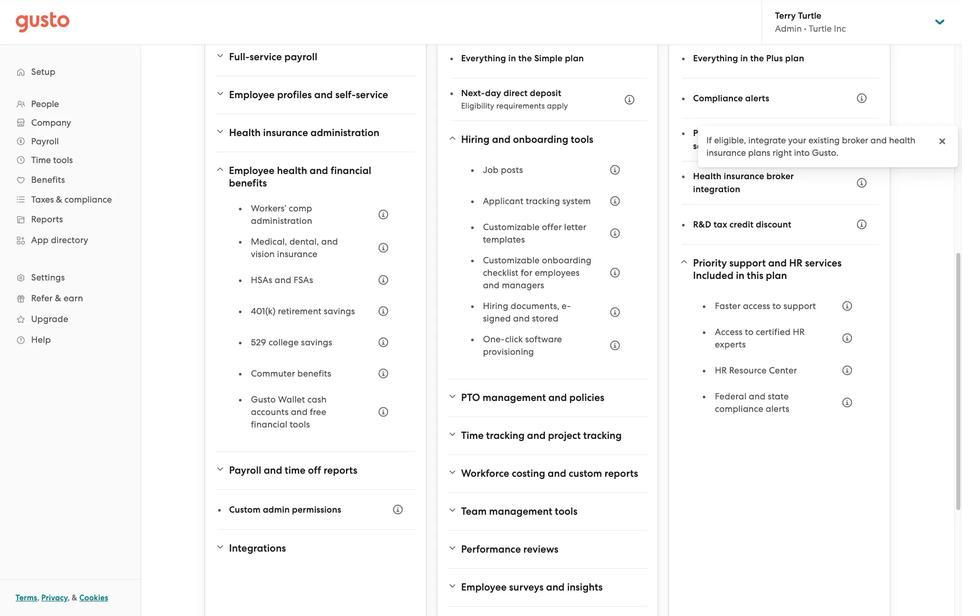 Task type: locate. For each thing, give the bounding box(es) containing it.
administration down workers'
[[251, 216, 312, 226]]

1 the from the left
[[518, 53, 532, 64]]

0 vertical spatial health
[[229, 127, 261, 139]]

terry
[[775, 10, 796, 21]]

financial down accounts
[[251, 419, 287, 430]]

1 horizontal spatial benefits
[[297, 368, 331, 379]]

support up this
[[730, 257, 766, 269]]

settings
[[31, 272, 65, 283]]

everything
[[461, 53, 506, 64], [693, 53, 738, 64]]

commuter benefits
[[251, 368, 331, 379]]

taxes & compliance button
[[10, 190, 130, 209]]

0 vertical spatial benefits
[[229, 177, 267, 189]]

dialog main content element
[[698, 126, 958, 167]]

managers
[[502, 280, 544, 290]]

the for plus
[[750, 53, 764, 64]]

0 horizontal spatial payroll
[[31, 136, 59, 147]]

broker down right
[[767, 171, 794, 182]]

integrate
[[748, 135, 786, 145]]

& for compliance
[[56, 194, 62, 205]]

0 vertical spatial employee
[[229, 89, 275, 101]]

1 horizontal spatial to
[[773, 301, 781, 311]]

& left cookies
[[72, 593, 77, 603]]

0 horizontal spatial support
[[730, 257, 766, 269]]

health insurance administration
[[229, 127, 380, 139]]

and inside the payroll migration and account setup
[[768, 128, 785, 139]]

0 vertical spatial financial
[[331, 165, 371, 177]]

turtle up •
[[798, 10, 822, 21]]

pto management and policies button
[[448, 386, 648, 410]]

r&d tax credit discount
[[693, 219, 792, 230]]

tools inside gusto wallet cash accounts and free financial tools
[[290, 419, 310, 430]]

compliance down "federal" on the bottom right
[[715, 404, 764, 414]]

time for time tracking and project tracking
[[461, 430, 484, 442]]

and inside medical, dental, and vision insurance
[[321, 236, 338, 247]]

plan for everything in the plus plan
[[785, 53, 804, 64]]

payroll inside the payroll migration and account setup
[[693, 128, 722, 139]]

setup
[[31, 67, 55, 77]]

and inside gusto wallet cash accounts and free financial tools
[[291, 407, 308, 417]]

alerts up migration
[[745, 93, 769, 104]]

broker right existing
[[842, 135, 869, 145]]

requirements
[[496, 101, 545, 111]]

0 horizontal spatial broker
[[767, 171, 794, 182]]

insurance inside medical, dental, and vision insurance
[[277, 249, 318, 259]]

1 vertical spatial &
[[55, 293, 61, 303]]

simple
[[534, 53, 563, 64]]

1 horizontal spatial financial
[[331, 165, 371, 177]]

medical, dental, and vision insurance
[[251, 236, 338, 259]]

full-service payroll
[[229, 51, 317, 63]]

hr for certified
[[793, 327, 805, 337]]

service
[[250, 51, 282, 63], [356, 89, 388, 101]]

list
[[0, 95, 140, 350], [472, 158, 627, 366], [240, 202, 395, 439], [704, 295, 859, 423]]

compliance
[[693, 93, 743, 104]]

0 horizontal spatial health
[[229, 127, 261, 139]]

employee for employee profiles and self-service
[[229, 89, 275, 101]]

payroll inside dropdown button
[[31, 136, 59, 147]]

benefits link
[[10, 170, 130, 189]]

1 horizontal spatial the
[[750, 53, 764, 64]]

time inside dropdown button
[[461, 430, 484, 442]]

time down pto
[[461, 430, 484, 442]]

1 vertical spatial alerts
[[766, 404, 790, 414]]

0 horizontal spatial reports
[[324, 465, 357, 476]]

employee inside dropdown button
[[461, 581, 507, 593]]

inc
[[834, 23, 846, 34]]

onboarding up employees
[[542, 255, 592, 266]]

payroll up custom
[[229, 465, 261, 476]]

plan right this
[[766, 270, 787, 282]]

job posts
[[483, 165, 523, 175]]

everything up 'compliance'
[[693, 53, 738, 64]]

list containing faster access to support
[[704, 295, 859, 423]]

employee
[[229, 89, 275, 101], [229, 165, 275, 177], [461, 581, 507, 593]]

upgrade
[[31, 314, 68, 324]]

1 horizontal spatial health
[[693, 171, 722, 182]]

benefits up cash
[[297, 368, 331, 379]]

insurance down plans
[[724, 171, 764, 182]]

taxes
[[31, 194, 54, 205]]

health for health insurance administration
[[229, 127, 261, 139]]

terms link
[[16, 593, 37, 603]]

1 vertical spatial administration
[[251, 216, 312, 226]]

tracking inside list
[[526, 196, 560, 206]]

customizable inside customizable offer letter templates
[[483, 222, 540, 232]]

hiring down eligibility
[[461, 134, 490, 145]]

1 vertical spatial support
[[784, 301, 816, 311]]

customizable
[[483, 222, 540, 232], [483, 255, 540, 266]]

1 horizontal spatial payroll
[[229, 465, 261, 476]]

tracking up workforce
[[486, 430, 525, 442]]

1 vertical spatial hr
[[793, 327, 805, 337]]

financial inside gusto wallet cash accounts and free financial tools
[[251, 419, 287, 430]]

employee down performance
[[461, 581, 507, 593]]

financial
[[331, 165, 371, 177], [251, 419, 287, 430]]

eligibility
[[461, 101, 494, 111]]

compliance inside federal and state compliance alerts
[[715, 404, 764, 414]]

0 vertical spatial onboarding
[[513, 134, 569, 145]]

in left plus
[[741, 53, 748, 64]]

& right taxes
[[56, 194, 62, 205]]

1 horizontal spatial service
[[356, 89, 388, 101]]

reports for workforce costing and custom reports
[[605, 468, 638, 480]]

dental,
[[289, 236, 319, 247]]

0 horizontal spatial time
[[31, 155, 51, 165]]

payroll
[[693, 128, 722, 139], [31, 136, 59, 147], [229, 465, 261, 476]]

2 everything from the left
[[693, 53, 738, 64]]

cookies button
[[79, 592, 108, 604]]

gusto navigation element
[[0, 45, 140, 367]]

health
[[889, 135, 916, 145], [277, 165, 307, 177]]

1 vertical spatial employee
[[229, 165, 275, 177]]

payroll up 'setup'
[[693, 128, 722, 139]]

administration for comp
[[251, 216, 312, 226]]

administration for insurance
[[311, 127, 380, 139]]

0 horizontal spatial tracking
[[486, 430, 525, 442]]

0 horizontal spatial to
[[745, 327, 754, 337]]

plan for everything in the simple plan
[[565, 53, 584, 64]]

employee inside employee health and financial benefits
[[229, 165, 275, 177]]

plan right plus
[[785, 53, 804, 64]]

0 vertical spatial health
[[889, 135, 916, 145]]

cash
[[307, 394, 327, 405]]

hr inside priority support and hr services included in this plan
[[789, 257, 803, 269]]

help
[[31, 335, 51, 345]]

1 horizontal spatial reports
[[605, 468, 638, 480]]

0 vertical spatial hr
[[789, 257, 803, 269]]

1 horizontal spatial time
[[461, 430, 484, 442]]

1 horizontal spatial ,
[[68, 593, 70, 603]]

everything up day
[[461, 53, 506, 64]]

plan
[[565, 53, 584, 64], [785, 53, 804, 64], [766, 270, 787, 282]]

1 vertical spatial onboarding
[[542, 255, 592, 266]]

performance
[[461, 543, 521, 555]]

turtle
[[798, 10, 822, 21], [809, 23, 832, 34]]

1 horizontal spatial support
[[784, 301, 816, 311]]

integration
[[693, 184, 741, 195]]

job
[[483, 165, 499, 175]]

hr for and
[[789, 257, 803, 269]]

onboarding inside customizable onboarding checklist for employees and managers
[[542, 255, 592, 266]]

1 everything from the left
[[461, 53, 506, 64]]

time tracking and project tracking
[[461, 430, 622, 442]]

0 horizontal spatial health
[[277, 165, 307, 177]]

0 horizontal spatial benefits
[[229, 177, 267, 189]]

reports right custom
[[605, 468, 638, 480]]

customizable inside customizable onboarding checklist for employees and managers
[[483, 255, 540, 266]]

& for earn
[[55, 293, 61, 303]]

reports
[[324, 465, 357, 476], [605, 468, 638, 480]]

compliance alerts
[[693, 93, 769, 104]]

admin
[[263, 504, 290, 515]]

insurance inside the 'if eligible, integrate your existing broker and health insurance plans right into gusto.'
[[707, 148, 746, 158]]

applicant
[[483, 196, 524, 206]]

1 horizontal spatial everything
[[693, 53, 738, 64]]

health insurance administration button
[[216, 121, 415, 145]]

, left cookies
[[68, 593, 70, 603]]

0 vertical spatial administration
[[311, 127, 380, 139]]

health inside health insurance broker integration
[[693, 171, 722, 182]]

financial down "health insurance administration" dropdown button
[[331, 165, 371, 177]]

& left earn
[[55, 293, 61, 303]]

tools inside time tools dropdown button
[[53, 155, 73, 165]]

offer
[[542, 222, 562, 232]]

hiring and onboarding tools button
[[448, 127, 648, 152]]

reviews
[[523, 543, 559, 555]]

0 vertical spatial service
[[250, 51, 282, 63]]

1 vertical spatial customizable
[[483, 255, 540, 266]]

compliance down benefits link
[[64, 194, 112, 205]]

hr inside access to certified hr experts
[[793, 327, 805, 337]]

health inside dropdown button
[[229, 127, 261, 139]]

team
[[461, 506, 487, 518]]

1 customizable from the top
[[483, 222, 540, 232]]

0 vertical spatial broker
[[842, 135, 869, 145]]

account
[[787, 128, 820, 139]]

to inside access to certified hr experts
[[745, 327, 754, 337]]

broker inside the 'if eligible, integrate your existing broker and health insurance plans right into gusto.'
[[842, 135, 869, 145]]

hiring up signed
[[483, 301, 508, 311]]

management right pto
[[483, 392, 546, 404]]

0 vertical spatial management
[[483, 392, 546, 404]]

hr left services
[[789, 257, 803, 269]]

to right access
[[745, 327, 754, 337]]

1 horizontal spatial tracking
[[526, 196, 560, 206]]

and inside the 'if eligible, integrate your existing broker and health insurance plans right into gusto.'
[[871, 135, 887, 145]]

2 the from the left
[[750, 53, 764, 64]]

customizable up templates
[[483, 222, 540, 232]]

0 horizontal spatial service
[[250, 51, 282, 63]]

faster
[[715, 301, 741, 311]]

wallet
[[278, 394, 305, 405]]

customizable up the checklist
[[483, 255, 540, 266]]

0 horizontal spatial everything
[[461, 53, 506, 64]]

onboarding down the apply
[[513, 134, 569, 145]]

if eligible, integrate your existing broker and health insurance plans right into gusto.
[[707, 135, 916, 158]]

0 horizontal spatial compliance
[[64, 194, 112, 205]]

hiring inside hiring documents, e- signed and stored
[[483, 301, 508, 311]]

workforce costing and custom reports
[[461, 468, 638, 480]]

project
[[548, 430, 581, 442]]

0 horizontal spatial the
[[518, 53, 532, 64]]

529 college savings
[[251, 337, 332, 348]]

turtle right •
[[809, 23, 832, 34]]

, left 'privacy'
[[37, 593, 39, 603]]

time inside dropdown button
[[31, 155, 51, 165]]

0 vertical spatial hiring
[[461, 134, 490, 145]]

0 vertical spatial time
[[31, 155, 51, 165]]

the for simple
[[518, 53, 532, 64]]

1 horizontal spatial compliance
[[715, 404, 764, 414]]

reports right off
[[324, 465, 357, 476]]

0 vertical spatial to
[[773, 301, 781, 311]]

full-
[[229, 51, 250, 63]]

retirement
[[278, 306, 322, 316]]

support up certified
[[784, 301, 816, 311]]

reports link
[[10, 210, 130, 229]]

2 horizontal spatial tracking
[[583, 430, 622, 442]]

tracking for time
[[486, 430, 525, 442]]

& inside 'taxes & compliance' dropdown button
[[56, 194, 62, 205]]

reports inside dropdown button
[[605, 468, 638, 480]]

1 vertical spatial compliance
[[715, 404, 764, 414]]

management for pto
[[483, 392, 546, 404]]

0 vertical spatial savings
[[324, 306, 355, 316]]

payroll down company
[[31, 136, 59, 147]]

insurance down "eligible,"
[[707, 148, 746, 158]]

insurance inside dropdown button
[[263, 127, 308, 139]]

list containing workers' comp administration
[[240, 202, 395, 439]]

0 vertical spatial support
[[730, 257, 766, 269]]

1 vertical spatial management
[[489, 506, 553, 518]]

support inside priority support and hr services included in this plan
[[730, 257, 766, 269]]

migration
[[725, 128, 766, 139]]

list containing people
[[0, 95, 140, 350]]

0 vertical spatial customizable
[[483, 222, 540, 232]]

1 vertical spatial benefits
[[297, 368, 331, 379]]

financial inside employee health and financial benefits
[[331, 165, 371, 177]]

free
[[310, 407, 326, 417]]

0 vertical spatial alerts
[[745, 93, 769, 104]]

in up the direct
[[508, 53, 516, 64]]

1 horizontal spatial broker
[[842, 135, 869, 145]]

to right the access at right
[[773, 301, 781, 311]]

in left this
[[736, 270, 745, 282]]

performance reviews
[[461, 543, 559, 555]]

& inside refer & earn link
[[55, 293, 61, 303]]

payroll for payroll and time off reports
[[229, 465, 261, 476]]

savings right college
[[301, 337, 332, 348]]

hr left the resource on the right bottom of page
[[715, 365, 727, 376]]

1 vertical spatial to
[[745, 327, 754, 337]]

1 vertical spatial savings
[[301, 337, 332, 348]]

benefits up workers'
[[229, 177, 267, 189]]

0 vertical spatial turtle
[[798, 10, 822, 21]]

1 vertical spatial time
[[461, 430, 484, 442]]

the
[[518, 53, 532, 64], [750, 53, 764, 64]]

letter
[[564, 222, 587, 232]]

workers'
[[251, 203, 287, 214]]

pto
[[461, 392, 480, 404]]

hiring
[[461, 134, 490, 145], [483, 301, 508, 311]]

deposit
[[530, 88, 561, 99]]

savings right retirement on the left
[[324, 306, 355, 316]]

setup link
[[10, 62, 130, 81]]

1 vertical spatial hiring
[[483, 301, 508, 311]]

•
[[804, 23, 807, 34]]

company
[[31, 117, 71, 128]]

0 vertical spatial compliance
[[64, 194, 112, 205]]

1 vertical spatial financial
[[251, 419, 287, 430]]

reports for payroll and time off reports
[[324, 465, 357, 476]]

experts
[[715, 339, 746, 350]]

payroll button
[[10, 132, 130, 151]]

1 vertical spatial health
[[277, 165, 307, 177]]

1 vertical spatial broker
[[767, 171, 794, 182]]

0 horizontal spatial ,
[[37, 593, 39, 603]]

tracking up offer
[[526, 196, 560, 206]]

2 horizontal spatial payroll
[[693, 128, 722, 139]]

employee up workers'
[[229, 165, 275, 177]]

the left plus
[[750, 53, 764, 64]]

state
[[768, 391, 789, 402]]

the left simple
[[518, 53, 532, 64]]

insurance
[[263, 127, 308, 139], [707, 148, 746, 158], [724, 171, 764, 182], [277, 249, 318, 259]]

alerts down state
[[766, 404, 790, 414]]

administration inside dropdown button
[[311, 127, 380, 139]]

0 vertical spatial &
[[56, 194, 62, 205]]

support
[[730, 257, 766, 269], [784, 301, 816, 311]]

performance reviews button
[[448, 537, 648, 562]]

reports inside 'dropdown button'
[[324, 465, 357, 476]]

system
[[562, 196, 591, 206]]

2 vertical spatial employee
[[461, 581, 507, 593]]

plan right simple
[[565, 53, 584, 64]]

documents,
[[511, 301, 560, 311]]

1 horizontal spatial health
[[889, 135, 916, 145]]

surveys
[[509, 581, 544, 593]]

in inside priority support and hr services included in this plan
[[736, 270, 745, 282]]

2 customizable from the top
[[483, 255, 540, 266]]

tracking right project
[[583, 430, 622, 442]]

insurance inside health insurance broker integration
[[724, 171, 764, 182]]

1 vertical spatial health
[[693, 171, 722, 182]]

health inside the 'if eligible, integrate your existing broker and health insurance plans right into gusto.'
[[889, 135, 916, 145]]

0 horizontal spatial financial
[[251, 419, 287, 430]]

hr right certified
[[793, 327, 805, 337]]

hiring inside hiring and onboarding tools 'dropdown button'
[[461, 134, 490, 145]]

payroll for payroll migration and account setup
[[693, 128, 722, 139]]

time up benefits at the left top of page
[[31, 155, 51, 165]]

employee down full-
[[229, 89, 275, 101]]

administration down self-
[[311, 127, 380, 139]]

time
[[31, 155, 51, 165], [461, 430, 484, 442]]

insurance down dental,
[[277, 249, 318, 259]]

management down costing
[[489, 506, 553, 518]]

settings link
[[10, 268, 130, 287]]

customizable for for
[[483, 255, 540, 266]]

insurance down profiles
[[263, 127, 308, 139]]

2 vertical spatial &
[[72, 593, 77, 603]]

federal
[[715, 391, 747, 402]]

hiring for hiring documents, e- signed and stored
[[483, 301, 508, 311]]

payroll inside 'dropdown button'
[[229, 465, 261, 476]]

one-
[[483, 334, 505, 344]]



Task type: describe. For each thing, give the bounding box(es) containing it.
and inside employee health and financial benefits
[[310, 165, 328, 177]]

onboarding inside 'dropdown button'
[[513, 134, 569, 145]]

benefits inside list
[[297, 368, 331, 379]]

1 vertical spatial service
[[356, 89, 388, 101]]

everything for everything in the simple plan
[[461, 53, 506, 64]]

people
[[31, 99, 59, 109]]

click
[[505, 334, 523, 344]]

time tracking and project tracking button
[[448, 423, 648, 448]]

certified
[[756, 327, 791, 337]]

refer & earn
[[31, 293, 83, 303]]

benefits
[[31, 175, 65, 185]]

2 , from the left
[[68, 593, 70, 603]]

right
[[773, 148, 792, 158]]

employee for employee health and financial benefits
[[229, 165, 275, 177]]

401(k)
[[251, 306, 276, 316]]

if
[[707, 135, 712, 145]]

refer
[[31, 293, 53, 303]]

app directory link
[[10, 231, 130, 249]]

in for simple
[[508, 53, 516, 64]]

broker inside health insurance broker integration
[[767, 171, 794, 182]]

employee health and financial benefits
[[229, 165, 371, 189]]

terms , privacy , & cookies
[[16, 593, 108, 603]]

savings for 401(k) retirement savings
[[324, 306, 355, 316]]

2 vertical spatial hr
[[715, 365, 727, 376]]

savings for 529 college savings
[[301, 337, 332, 348]]

home image
[[16, 12, 70, 32]]

team management tools
[[461, 506, 578, 518]]

everything for everything in the plus plan
[[693, 53, 738, 64]]

comp
[[289, 203, 312, 214]]

payroll migration and account setup
[[693, 128, 820, 152]]

r&d
[[693, 219, 712, 230]]

federal and state compliance alerts
[[715, 391, 790, 414]]

tools inside team management tools dropdown button
[[555, 506, 578, 518]]

1 vertical spatial turtle
[[809, 23, 832, 34]]

software
[[525, 334, 562, 344]]

employee profiles and self-service button
[[216, 83, 415, 108]]

costing
[[512, 468, 545, 480]]

day
[[485, 88, 501, 99]]

custom
[[569, 468, 602, 480]]

hiring and onboarding tools
[[461, 134, 594, 145]]

posts
[[501, 165, 523, 175]]

compliance inside 'taxes & compliance' dropdown button
[[64, 194, 112, 205]]

privacy
[[41, 593, 68, 603]]

employee for employee surveys and insights
[[461, 581, 507, 593]]

setup
[[693, 141, 717, 152]]

customizable for templates
[[483, 222, 540, 232]]

gusto wallet cash accounts and free financial tools
[[251, 394, 327, 430]]

plan inside priority support and hr services included in this plan
[[766, 270, 787, 282]]

health inside employee health and financial benefits
[[277, 165, 307, 177]]

time for time tools
[[31, 155, 51, 165]]

tools inside hiring and onboarding tools 'dropdown button'
[[571, 134, 594, 145]]

hiring for hiring and onboarding tools
[[461, 134, 490, 145]]

accounts
[[251, 407, 289, 417]]

payroll
[[284, 51, 317, 63]]

credit
[[730, 219, 754, 230]]

app directory
[[31, 235, 88, 245]]

health for health insurance broker integration
[[693, 171, 722, 182]]

time tools
[[31, 155, 73, 165]]

full-service payroll button
[[216, 45, 415, 70]]

benefits inside employee health and financial benefits
[[229, 177, 267, 189]]

hr resource center
[[715, 365, 797, 376]]

your
[[788, 135, 807, 145]]

access to certified hr experts
[[715, 327, 805, 350]]

payroll and time off reports button
[[216, 458, 415, 483]]

resource
[[729, 365, 767, 376]]

refer & earn link
[[10, 289, 130, 308]]

hsas and fsas
[[251, 275, 313, 285]]

everything in the plus plan
[[693, 53, 804, 64]]

permissions
[[292, 504, 341, 515]]

time tools button
[[10, 151, 130, 169]]

hsas
[[251, 275, 272, 285]]

next-day direct deposit eligibility requirements apply
[[461, 88, 568, 111]]

health insurance broker integration
[[693, 171, 794, 195]]

stored
[[532, 313, 559, 324]]

workforce
[[461, 468, 509, 480]]

in for plus
[[741, 53, 748, 64]]

and inside federal and state compliance alerts
[[749, 391, 766, 402]]

insights
[[567, 581, 603, 593]]

employee health and financial benefits button
[[216, 158, 415, 196]]

and inside customizable onboarding checklist for employees and managers
[[483, 280, 500, 290]]

provisioning
[[483, 347, 534, 357]]

gusto
[[251, 394, 276, 405]]

services
[[805, 257, 842, 269]]

college
[[269, 337, 299, 348]]

faster access to support
[[715, 301, 816, 311]]

workers' comp administration
[[251, 203, 312, 226]]

signed
[[483, 313, 511, 324]]

earn
[[64, 293, 83, 303]]

payroll and time off reports
[[229, 465, 357, 476]]

1 , from the left
[[37, 593, 39, 603]]

and inside hiring documents, e- signed and stored
[[513, 313, 530, 324]]

priority
[[693, 257, 727, 269]]

applicant tracking system
[[483, 196, 591, 206]]

tracking for applicant
[[526, 196, 560, 206]]

access
[[715, 327, 743, 337]]

list containing job posts
[[472, 158, 627, 366]]

one-click software provisioning
[[483, 334, 562, 357]]

management for team
[[489, 506, 553, 518]]

alerts inside federal and state compliance alerts
[[766, 404, 790, 414]]

e-
[[562, 301, 571, 311]]

team management tools button
[[448, 499, 648, 524]]

support inside list
[[784, 301, 816, 311]]

payroll for payroll
[[31, 136, 59, 147]]

529
[[251, 337, 266, 348]]

checklist
[[483, 268, 519, 278]]

terry turtle admin • turtle inc
[[775, 10, 846, 34]]

cookies
[[79, 593, 108, 603]]

and inside priority support and hr services included in this plan
[[768, 257, 787, 269]]



Task type: vqa. For each thing, say whether or not it's contained in the screenshot.
Refer & earn link
yes



